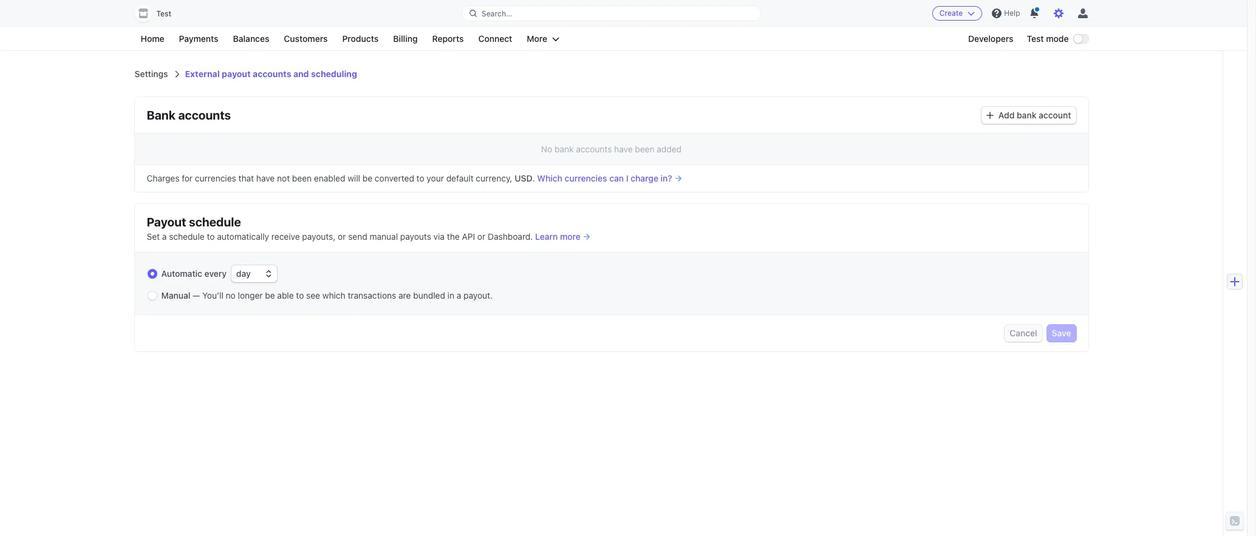 Task type: vqa. For each thing, say whether or not it's contained in the screenshot.
Bank
yes



Task type: describe. For each thing, give the bounding box(es) containing it.
are
[[399, 290, 411, 301]]

no
[[541, 144, 552, 154]]

learn
[[535, 231, 558, 242]]

test mode
[[1027, 33, 1069, 44]]

reports link
[[426, 32, 470, 46]]

set
[[147, 231, 160, 242]]

usd
[[515, 173, 533, 183]]

which
[[322, 290, 346, 301]]

learn more link
[[535, 231, 590, 243]]

search…
[[482, 9, 512, 18]]

no bank accounts have been added
[[541, 144, 682, 154]]

manual
[[161, 290, 190, 301]]

to inside payout schedule set a schedule to automatically receive payouts, or send manual payouts via the api or dashboard. learn more
[[207, 231, 215, 242]]

2 currencies from the left
[[565, 173, 607, 183]]

can
[[609, 173, 624, 183]]

developers link
[[962, 32, 1020, 46]]

scheduling
[[311, 69, 357, 79]]

more
[[560, 231, 581, 242]]

add
[[999, 110, 1015, 120]]

payments
[[179, 33, 218, 44]]

the
[[447, 231, 460, 242]]

send
[[348, 231, 367, 242]]

home link
[[135, 32, 170, 46]]

mode
[[1046, 33, 1069, 44]]

account
[[1039, 110, 1071, 120]]

customers link
[[278, 32, 334, 46]]

for
[[182, 173, 193, 183]]

bank accounts
[[147, 108, 231, 122]]

default
[[446, 173, 474, 183]]

2 vertical spatial to
[[296, 290, 304, 301]]

not
[[277, 173, 290, 183]]

settings link
[[135, 69, 168, 79]]

Search… search field
[[462, 6, 761, 21]]

more button
[[521, 32, 566, 46]]

1 horizontal spatial a
[[457, 290, 461, 301]]

help button
[[987, 4, 1025, 23]]

create
[[940, 9, 963, 18]]

and
[[293, 69, 309, 79]]

reports
[[432, 33, 464, 44]]

every
[[205, 269, 227, 279]]

your
[[427, 173, 444, 183]]

which currencies can i charge in? link
[[537, 173, 681, 185]]

payouts
[[400, 231, 431, 242]]

1 currencies from the left
[[195, 173, 236, 183]]

home
[[141, 33, 164, 44]]

added
[[657, 144, 682, 154]]

payout
[[147, 215, 186, 229]]

save button
[[1047, 325, 1076, 342]]

automatically
[[217, 231, 269, 242]]

1 vertical spatial schedule
[[169, 231, 205, 242]]

balances
[[233, 33, 269, 44]]

currency,
[[476, 173, 512, 183]]

payout.
[[464, 290, 493, 301]]

developers
[[968, 33, 1014, 44]]

more
[[527, 33, 548, 44]]

connect
[[478, 33, 512, 44]]

create button
[[932, 6, 983, 21]]

save
[[1052, 328, 1071, 339]]

dashboard.
[[488, 231, 533, 242]]

svg image
[[987, 112, 994, 119]]

automatic every
[[161, 269, 229, 279]]

products
[[342, 33, 379, 44]]

payout
[[222, 69, 251, 79]]

0 vertical spatial to
[[417, 173, 424, 183]]

you'll
[[202, 290, 223, 301]]



Task type: locate. For each thing, give the bounding box(es) containing it.
accounts
[[253, 69, 291, 79], [178, 108, 231, 122], [576, 144, 612, 154]]

.
[[533, 173, 535, 183]]

bank
[[1017, 110, 1037, 120], [555, 144, 574, 154]]

payout schedule set a schedule to automatically receive payouts, or send manual payouts via the api or dashboard. learn more
[[147, 215, 581, 242]]

or left the send
[[338, 231, 346, 242]]

accounts for external
[[253, 69, 291, 79]]

test up "home"
[[156, 9, 171, 18]]

0 vertical spatial a
[[162, 231, 167, 242]]

add bank account button
[[982, 107, 1076, 124]]

0 horizontal spatial been
[[292, 173, 312, 183]]

bundled
[[413, 290, 445, 301]]

1 vertical spatial accounts
[[178, 108, 231, 122]]

0 horizontal spatial be
[[265, 290, 275, 301]]

connect link
[[472, 32, 518, 46]]

a inside payout schedule set a schedule to automatically receive payouts, or send manual payouts via the api or dashboard. learn more
[[162, 231, 167, 242]]

transactions
[[348, 290, 396, 301]]

in
[[448, 290, 454, 301]]

accounts up which currencies can i charge in? link at the top of the page
[[576, 144, 612, 154]]

0 vertical spatial accounts
[[253, 69, 291, 79]]

to left your
[[417, 173, 424, 183]]

see
[[306, 290, 320, 301]]

1 vertical spatial test
[[1027, 33, 1044, 44]]

1 horizontal spatial be
[[363, 173, 373, 183]]

1 vertical spatial been
[[292, 173, 312, 183]]

0 vertical spatial bank
[[1017, 110, 1037, 120]]

be left able
[[265, 290, 275, 301]]

payouts,
[[302, 231, 336, 242]]

external
[[185, 69, 220, 79]]

which
[[537, 173, 563, 183]]

bank inside button
[[1017, 110, 1037, 120]]

0 vertical spatial be
[[363, 173, 373, 183]]

bank for no
[[555, 144, 574, 154]]

have
[[614, 144, 633, 154], [256, 173, 275, 183]]

longer
[[238, 290, 263, 301]]

1 or from the left
[[338, 231, 346, 242]]

1 horizontal spatial currencies
[[565, 173, 607, 183]]

have up i at the top
[[614, 144, 633, 154]]

bank
[[147, 108, 176, 122]]

1 vertical spatial bank
[[555, 144, 574, 154]]

no
[[226, 290, 236, 301]]

test for test mode
[[1027, 33, 1044, 44]]

0 horizontal spatial to
[[207, 231, 215, 242]]

in?
[[661, 173, 672, 183]]

Search… text field
[[462, 6, 761, 21]]

2 vertical spatial accounts
[[576, 144, 612, 154]]

0 horizontal spatial test
[[156, 9, 171, 18]]

1 horizontal spatial test
[[1027, 33, 1044, 44]]

billing link
[[387, 32, 424, 46]]

accounts down external
[[178, 108, 231, 122]]

automatic
[[161, 269, 202, 279]]

bank for add
[[1017, 110, 1037, 120]]

i
[[626, 173, 629, 183]]

test button
[[135, 5, 184, 22]]

1 vertical spatial a
[[457, 290, 461, 301]]

able
[[277, 290, 294, 301]]

1 horizontal spatial accounts
[[253, 69, 291, 79]]

or right api
[[477, 231, 486, 242]]

that
[[239, 173, 254, 183]]

charges
[[147, 173, 179, 183]]

1 horizontal spatial or
[[477, 231, 486, 242]]

accounts for no
[[576, 144, 612, 154]]

api
[[462, 231, 475, 242]]

0 horizontal spatial bank
[[555, 144, 574, 154]]

via
[[434, 231, 445, 242]]

settings
[[135, 69, 168, 79]]

help
[[1005, 9, 1020, 18]]

2 horizontal spatial accounts
[[576, 144, 612, 154]]

customers
[[284, 33, 328, 44]]

a
[[162, 231, 167, 242], [457, 290, 461, 301]]

0 horizontal spatial or
[[338, 231, 346, 242]]

0 horizontal spatial a
[[162, 231, 167, 242]]

test
[[156, 9, 171, 18], [1027, 33, 1044, 44]]

receive
[[272, 231, 300, 242]]

billing
[[393, 33, 418, 44]]

—
[[193, 290, 200, 301]]

be right will
[[363, 173, 373, 183]]

1 horizontal spatial bank
[[1017, 110, 1037, 120]]

currencies right for
[[195, 173, 236, 183]]

schedule
[[189, 215, 241, 229], [169, 231, 205, 242]]

be
[[363, 173, 373, 183], [265, 290, 275, 301]]

to
[[417, 173, 424, 183], [207, 231, 215, 242], [296, 290, 304, 301]]

0 horizontal spatial have
[[256, 173, 275, 183]]

charges for currencies that have not been enabled will be converted to your default currency, usd . which currencies can i charge in?
[[147, 173, 672, 183]]

have left not
[[256, 173, 275, 183]]

1 vertical spatial have
[[256, 173, 275, 183]]

bank right no on the top left of the page
[[555, 144, 574, 154]]

test for test
[[156, 9, 171, 18]]

2 horizontal spatial to
[[417, 173, 424, 183]]

charge
[[631, 173, 659, 183]]

or
[[338, 231, 346, 242], [477, 231, 486, 242]]

currencies left "can"
[[565, 173, 607, 183]]

notifications image
[[1030, 9, 1040, 18]]

schedule up automatically
[[189, 215, 241, 229]]

will
[[348, 173, 360, 183]]

manual — you'll no longer be able to see which transactions are bundled in a payout.
[[161, 290, 493, 301]]

bank right add
[[1017, 110, 1037, 120]]

add bank account
[[999, 110, 1071, 120]]

external payout accounts and scheduling
[[185, 69, 357, 79]]

a right set on the left of the page
[[162, 231, 167, 242]]

0 vertical spatial schedule
[[189, 215, 241, 229]]

test left 'mode'
[[1027, 33, 1044, 44]]

to left see
[[296, 290, 304, 301]]

1 horizontal spatial been
[[635, 144, 655, 154]]

been right not
[[292, 173, 312, 183]]

enabled
[[314, 173, 345, 183]]

products link
[[336, 32, 385, 46]]

2 or from the left
[[477, 231, 486, 242]]

to left automatically
[[207, 231, 215, 242]]

been
[[635, 144, 655, 154], [292, 173, 312, 183]]

schedule down payout
[[169, 231, 205, 242]]

1 horizontal spatial to
[[296, 290, 304, 301]]

accounts left and
[[253, 69, 291, 79]]

currencies
[[195, 173, 236, 183], [565, 173, 607, 183]]

converted
[[375, 173, 414, 183]]

1 horizontal spatial have
[[614, 144, 633, 154]]

0 horizontal spatial accounts
[[178, 108, 231, 122]]

1 vertical spatial be
[[265, 290, 275, 301]]

balances link
[[227, 32, 275, 46]]

manual
[[370, 231, 398, 242]]

1 vertical spatial to
[[207, 231, 215, 242]]

0 horizontal spatial currencies
[[195, 173, 236, 183]]

been left added
[[635, 144, 655, 154]]

0 vertical spatial test
[[156, 9, 171, 18]]

0 vertical spatial have
[[614, 144, 633, 154]]

payments link
[[173, 32, 225, 46]]

a right in
[[457, 290, 461, 301]]

test inside button
[[156, 9, 171, 18]]

0 vertical spatial been
[[635, 144, 655, 154]]



